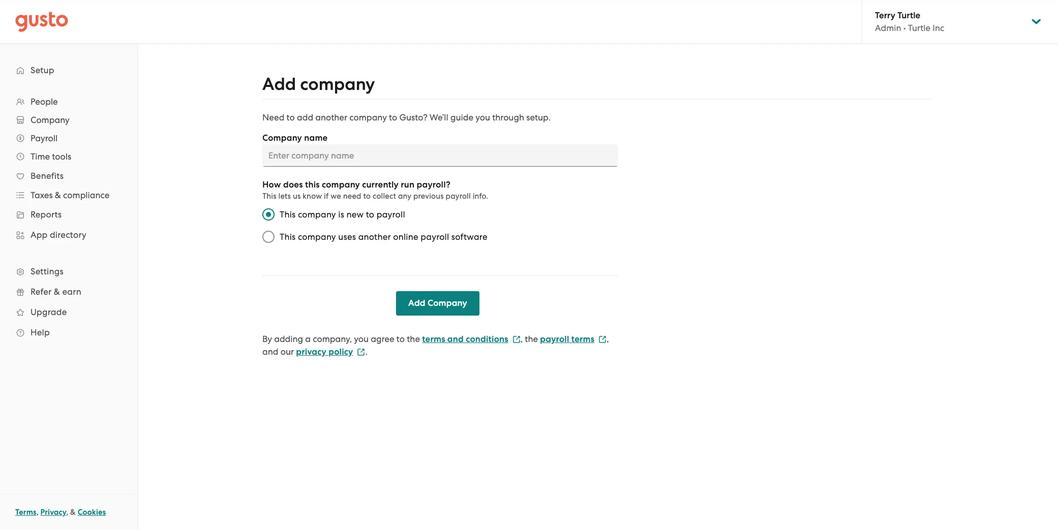 Task type: describe. For each thing, give the bounding box(es) containing it.
payroll terms
[[540, 334, 595, 345]]

cookies button
[[78, 507, 106, 519]]

payroll terms link
[[540, 334, 607, 345]]

add for add company
[[262, 74, 296, 95]]

payroll?
[[417, 180, 451, 190]]

earn
[[62, 287, 81, 297]]

agree
[[371, 334, 394, 344]]

software
[[452, 232, 488, 242]]

and for conditions
[[447, 334, 464, 345]]

This company uses another online payroll software radio
[[257, 226, 280, 248]]

uses
[[338, 232, 356, 242]]

upgrade link
[[10, 303, 127, 321]]

and for our
[[262, 347, 278, 357]]

conditions
[[466, 334, 508, 345]]

app
[[31, 230, 48, 240]]

help
[[31, 328, 50, 338]]

payroll
[[31, 133, 58, 143]]

to left add at top
[[287, 112, 295, 123]]

taxes & compliance button
[[10, 186, 127, 204]]

, inside , and our
[[607, 334, 609, 344]]

guide
[[451, 112, 474, 123]]

benefits link
[[10, 167, 127, 185]]

setup.
[[527, 112, 551, 123]]

compliance
[[63, 190, 110, 200]]

terms and conditions
[[422, 334, 508, 345]]

payroll right the ', the'
[[540, 334, 569, 345]]

reports
[[31, 210, 62, 220]]

•
[[904, 23, 906, 33]]

app directory link
[[10, 226, 127, 244]]

people button
[[10, 93, 127, 111]]

adding
[[274, 334, 303, 344]]

company,
[[313, 334, 352, 344]]

policy
[[329, 347, 353, 358]]

add company
[[262, 74, 375, 95]]

0 horizontal spatial you
[[354, 334, 369, 344]]

refer
[[31, 287, 52, 297]]

to right agree
[[397, 334, 405, 344]]

.
[[365, 347, 368, 357]]

through
[[492, 112, 524, 123]]

This company is new to payroll radio
[[257, 203, 280, 226]]

inc
[[933, 23, 945, 33]]

& for compliance
[[55, 190, 61, 200]]

terry
[[875, 10, 896, 21]]

taxes & compliance
[[31, 190, 110, 200]]

Company name field
[[262, 144, 618, 167]]

company for add company
[[300, 74, 375, 95]]

another for company
[[315, 112, 347, 123]]

setup
[[31, 65, 54, 75]]

add company
[[408, 298, 467, 309]]

add
[[297, 112, 313, 123]]

new
[[347, 210, 364, 220]]

how
[[262, 180, 281, 190]]

payroll right the online
[[421, 232, 449, 242]]

terms , privacy , & cookies
[[15, 508, 106, 517]]

company for company
[[31, 115, 70, 125]]

list containing people
[[0, 93, 137, 343]]

run
[[401, 180, 415, 190]]

0 vertical spatial you
[[476, 112, 490, 123]]

, the
[[521, 334, 538, 344]]

to inside how does this company currently run payroll? this lets us know if we need to collect any previous payroll info.
[[363, 192, 371, 201]]

reports link
[[10, 205, 127, 224]]

settings link
[[10, 262, 127, 281]]

2 vertical spatial &
[[70, 508, 76, 517]]

payroll down collect
[[377, 210, 405, 220]]

privacy
[[296, 347, 326, 358]]

this company uses another online payroll software
[[280, 232, 488, 242]]

terms and conditions link
[[422, 334, 521, 345]]

, left privacy link on the bottom of page
[[36, 508, 39, 517]]

time tools button
[[10, 147, 127, 166]]

us
[[293, 192, 301, 201]]

does
[[283, 180, 303, 190]]

add company button
[[396, 291, 480, 316]]

add for add company
[[408, 298, 426, 309]]

directory
[[50, 230, 86, 240]]

collect
[[373, 192, 396, 201]]

company for this company is new to payroll
[[298, 210, 336, 220]]

company name
[[262, 133, 328, 143]]

need
[[343, 192, 361, 201]]

, right conditions
[[521, 334, 523, 344]]

tools
[[52, 152, 71, 162]]



Task type: locate. For each thing, give the bounding box(es) containing it.
1 vertical spatial turtle
[[908, 23, 931, 33]]

terms link
[[15, 508, 36, 517]]

0 vertical spatial another
[[315, 112, 347, 123]]

1 horizontal spatial terms
[[572, 334, 595, 345]]

turtle up •
[[898, 10, 921, 21]]

admin
[[875, 23, 902, 33]]

0 horizontal spatial company
[[31, 115, 70, 125]]

if
[[324, 192, 329, 201]]

people
[[31, 97, 58, 107]]

this
[[262, 192, 277, 201], [280, 210, 296, 220], [280, 232, 296, 242]]

0 horizontal spatial and
[[262, 347, 278, 357]]

know
[[303, 192, 322, 201]]

add inside button
[[408, 298, 426, 309]]

opens in a new tab image inside terms and conditions link
[[513, 335, 521, 344]]

1 horizontal spatial opens in a new tab image
[[599, 335, 607, 344]]

and
[[447, 334, 464, 345], [262, 347, 278, 357]]

company button
[[10, 111, 127, 129]]

the right agree
[[407, 334, 420, 344]]

2 terms from the left
[[572, 334, 595, 345]]

the left payroll terms
[[525, 334, 538, 344]]

payroll button
[[10, 129, 127, 147]]

another
[[315, 112, 347, 123], [358, 232, 391, 242]]

time tools
[[31, 152, 71, 162]]

company for company name
[[262, 133, 302, 143]]

this for this company is new to payroll
[[280, 210, 296, 220]]

company left uses
[[298, 232, 336, 242]]

payroll
[[446, 192, 471, 201], [377, 210, 405, 220], [421, 232, 449, 242], [540, 334, 569, 345]]

this inside how does this company currently run payroll? this lets us know if we need to collect any previous payroll info.
[[262, 192, 277, 201]]

0 vertical spatial company
[[31, 115, 70, 125]]

2 vertical spatial this
[[280, 232, 296, 242]]

previous
[[413, 192, 444, 201]]

to right need
[[363, 192, 371, 201]]

, and our
[[262, 334, 609, 357]]

another up name at the top of the page
[[315, 112, 347, 123]]

terry turtle admin • turtle inc
[[875, 10, 945, 33]]

company left gusto?
[[350, 112, 387, 123]]

0 horizontal spatial add
[[262, 74, 296, 95]]

2 vertical spatial company
[[428, 298, 467, 309]]

this down the how
[[262, 192, 277, 201]]

1 horizontal spatial you
[[476, 112, 490, 123]]

by adding a company, you agree to the
[[262, 334, 420, 344]]

company
[[31, 115, 70, 125], [262, 133, 302, 143], [428, 298, 467, 309]]

the
[[407, 334, 420, 344], [525, 334, 538, 344]]

any
[[398, 192, 412, 201]]

0 horizontal spatial opens in a new tab image
[[513, 335, 521, 344]]

&
[[55, 190, 61, 200], [54, 287, 60, 297], [70, 508, 76, 517]]

& left earn
[[54, 287, 60, 297]]

another right uses
[[358, 232, 391, 242]]

how does this company currently run payroll? this lets us know if we need to collect any previous payroll info.
[[262, 180, 489, 201]]

turtle right •
[[908, 23, 931, 33]]

benefits
[[31, 171, 64, 181]]

currently
[[362, 180, 399, 190]]

2 opens in a new tab image from the left
[[599, 335, 607, 344]]

home image
[[15, 11, 68, 32]]

, left cookies
[[66, 508, 68, 517]]

& for earn
[[54, 287, 60, 297]]

company down need at the top of the page
[[262, 133, 302, 143]]

opens in a new tab image right conditions
[[513, 335, 521, 344]]

1 horizontal spatial another
[[358, 232, 391, 242]]

add
[[262, 74, 296, 95], [408, 298, 426, 309]]

1 horizontal spatial the
[[525, 334, 538, 344]]

opens in a new tab image for payroll terms
[[599, 335, 607, 344]]

add up , and our
[[408, 298, 426, 309]]

, right payroll terms
[[607, 334, 609, 344]]

& left cookies
[[70, 508, 76, 517]]

and left conditions
[[447, 334, 464, 345]]

opens in a new tab image inside payroll terms link
[[599, 335, 607, 344]]

you up opens in a new tab icon
[[354, 334, 369, 344]]

payroll inside how does this company currently run payroll? this lets us know if we need to collect any previous payroll info.
[[446, 192, 471, 201]]

0 horizontal spatial terms
[[422, 334, 445, 345]]

company up add at top
[[300, 74, 375, 95]]

company
[[300, 74, 375, 95], [350, 112, 387, 123], [322, 180, 360, 190], [298, 210, 336, 220], [298, 232, 336, 242]]

privacy policy link
[[296, 347, 365, 358]]

company inside how does this company currently run payroll? this lets us know if we need to collect any previous payroll info.
[[322, 180, 360, 190]]

this company is new to payroll
[[280, 210, 405, 220]]

company up terms and conditions
[[428, 298, 467, 309]]

terms
[[15, 508, 36, 517]]

setup link
[[10, 61, 127, 79]]

gusto?
[[399, 112, 428, 123]]

2 the from the left
[[525, 334, 538, 344]]

opens in a new tab image
[[357, 348, 365, 356]]

cookies
[[78, 508, 106, 517]]

1 opens in a new tab image from the left
[[513, 335, 521, 344]]

& inside 'dropdown button'
[[55, 190, 61, 200]]

taxes
[[31, 190, 53, 200]]

0 horizontal spatial the
[[407, 334, 420, 344]]

add up need at the top of the page
[[262, 74, 296, 95]]

to right new
[[366, 210, 374, 220]]

1 the from the left
[[407, 334, 420, 344]]

privacy
[[40, 508, 66, 517]]

1 horizontal spatial and
[[447, 334, 464, 345]]

1 vertical spatial company
[[262, 133, 302, 143]]

online
[[393, 232, 419, 242]]

upgrade
[[31, 307, 67, 317]]

0 vertical spatial add
[[262, 74, 296, 95]]

0 vertical spatial &
[[55, 190, 61, 200]]

this
[[305, 180, 320, 190]]

1 vertical spatial and
[[262, 347, 278, 357]]

refer & earn link
[[10, 283, 127, 301]]

1 vertical spatial you
[[354, 334, 369, 344]]

this for this company uses another online payroll software
[[280, 232, 296, 242]]

and inside , and our
[[262, 347, 278, 357]]

0 vertical spatial this
[[262, 192, 277, 201]]

0 horizontal spatial another
[[315, 112, 347, 123]]

by
[[262, 334, 272, 344]]

privacy policy
[[296, 347, 353, 358]]

2 horizontal spatial company
[[428, 298, 467, 309]]

we'll
[[430, 112, 448, 123]]

company down people
[[31, 115, 70, 125]]

this down this company is new to payroll radio
[[280, 232, 296, 242]]

privacy link
[[40, 508, 66, 517]]

1 vertical spatial another
[[358, 232, 391, 242]]

info.
[[473, 192, 489, 201]]

turtle
[[898, 10, 921, 21], [908, 23, 931, 33]]

app directory
[[31, 230, 86, 240]]

a
[[305, 334, 311, 344]]

time
[[31, 152, 50, 162]]

list
[[0, 93, 137, 343]]

to
[[287, 112, 295, 123], [389, 112, 397, 123], [363, 192, 371, 201], [366, 210, 374, 220], [397, 334, 405, 344]]

0 vertical spatial turtle
[[898, 10, 921, 21]]

company inside dropdown button
[[31, 115, 70, 125]]

need to add another company to gusto? we'll guide you through setup.
[[262, 112, 551, 123]]

gusto navigation element
[[0, 44, 137, 359]]

opens in a new tab image
[[513, 335, 521, 344], [599, 335, 607, 344]]

our
[[281, 347, 294, 357]]

1 vertical spatial this
[[280, 210, 296, 220]]

opens in a new tab image right payroll terms
[[599, 335, 607, 344]]

opens in a new tab image for terms and conditions
[[513, 335, 521, 344]]

0 vertical spatial and
[[447, 334, 464, 345]]

1 horizontal spatial company
[[262, 133, 302, 143]]

settings
[[31, 267, 64, 277]]

and down by
[[262, 347, 278, 357]]

company up we
[[322, 180, 360, 190]]

1 vertical spatial &
[[54, 287, 60, 297]]

we
[[331, 192, 341, 201]]

1 vertical spatial add
[[408, 298, 426, 309]]

you right guide
[[476, 112, 490, 123]]

is
[[338, 210, 344, 220]]

name
[[304, 133, 328, 143]]

this down lets
[[280, 210, 296, 220]]

terms
[[422, 334, 445, 345], [572, 334, 595, 345]]

refer & earn
[[31, 287, 81, 297]]

& right the taxes
[[55, 190, 61, 200]]

company down know
[[298, 210, 336, 220]]

payroll left info.
[[446, 192, 471, 201]]

1 terms from the left
[[422, 334, 445, 345]]

help link
[[10, 323, 127, 342]]

to left gusto?
[[389, 112, 397, 123]]

another for online
[[358, 232, 391, 242]]

lets
[[278, 192, 291, 201]]

company inside button
[[428, 298, 467, 309]]

,
[[521, 334, 523, 344], [607, 334, 609, 344], [36, 508, 39, 517], [66, 508, 68, 517]]

company for this company uses another online payroll software
[[298, 232, 336, 242]]

1 horizontal spatial add
[[408, 298, 426, 309]]

need
[[262, 112, 285, 123]]



Task type: vqa. For each thing, say whether or not it's contained in the screenshot.
Choose in the list
no



